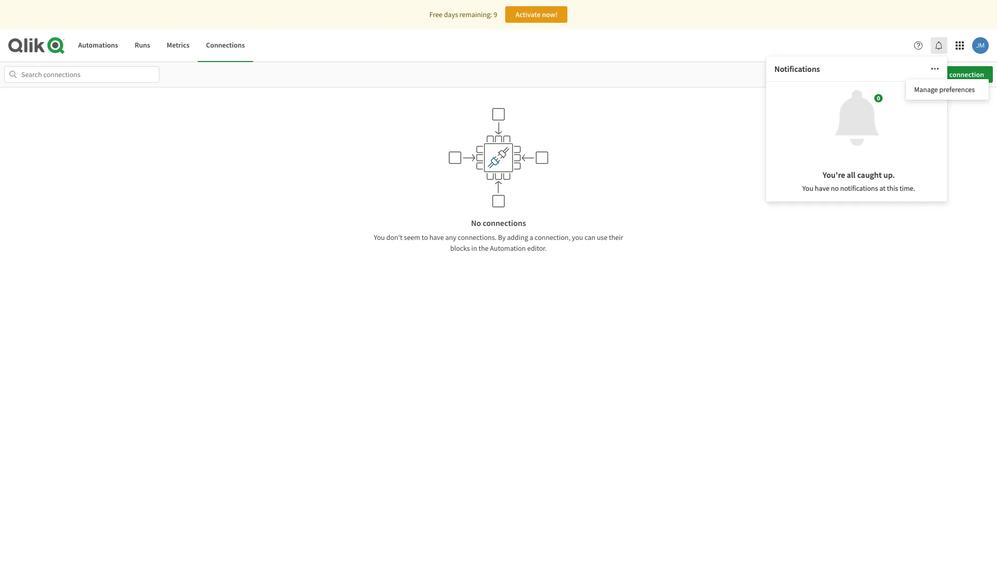 Task type: describe. For each thing, give the bounding box(es) containing it.
9
[[494, 10, 497, 19]]

caught
[[857, 170, 882, 180]]

connections.
[[458, 233, 497, 242]]

you
[[572, 233, 583, 242]]

automations button
[[70, 29, 126, 62]]

no connections you don't seem to have any connections. by adding a connection, you can use their blocks in the automation editor.
[[374, 218, 623, 253]]

add
[[921, 70, 933, 79]]

connections button
[[198, 29, 253, 62]]

days
[[444, 10, 458, 19]]

to
[[422, 233, 428, 242]]

any
[[445, 233, 456, 242]]

remaining:
[[460, 10, 492, 19]]

plus image
[[912, 72, 917, 78]]

connection
[[949, 70, 984, 79]]

adding
[[507, 233, 528, 242]]

add new connection
[[920, 70, 984, 79]]

metrics button
[[158, 29, 198, 62]]

by
[[498, 233, 506, 242]]

no
[[471, 218, 481, 228]]

at
[[880, 184, 886, 193]]

runs
[[135, 41, 150, 50]]

this
[[887, 184, 898, 193]]

tab list containing automations
[[70, 29, 253, 62]]

connections
[[206, 41, 245, 50]]

you inside no connections you don't seem to have any connections. by adding a connection, you can use their blocks in the automation editor.
[[374, 233, 385, 242]]

have inside no connections you don't seem to have any connections. by adding a connection, you can use their blocks in the automation editor.
[[429, 233, 444, 242]]

you're all caught up. you have no notifications at this time.
[[802, 170, 915, 193]]

manage preferences button
[[908, 81, 987, 98]]

seem
[[404, 233, 420, 242]]

time.
[[900, 184, 915, 193]]

manage preferences
[[914, 85, 975, 94]]

activate
[[515, 10, 541, 19]]



Task type: vqa. For each thing, say whether or not it's contained in the screenshot.
new
yes



Task type: locate. For each thing, give the bounding box(es) containing it.
automation
[[490, 244, 526, 253]]

use
[[597, 233, 607, 242]]

1 horizontal spatial have
[[815, 184, 829, 193]]

free
[[429, 10, 443, 19]]

you left don't
[[374, 233, 385, 242]]

can
[[585, 233, 595, 242]]

0 vertical spatial you
[[802, 184, 813, 193]]

add new connection button
[[903, 66, 993, 83]]

1 horizontal spatial you
[[802, 184, 813, 193]]

up.
[[883, 170, 895, 180]]

no
[[831, 184, 839, 193]]

activate now! link
[[506, 6, 568, 23]]

their
[[609, 233, 623, 242]]

have
[[815, 184, 829, 193], [429, 233, 444, 242]]

metrics
[[167, 41, 189, 50]]

the
[[479, 244, 489, 253]]

you inside you're all caught up. you have no notifications at this time.
[[802, 184, 813, 193]]

Search connections search field
[[4, 66, 159, 83]]

1 vertical spatial you
[[374, 233, 385, 242]]

1 vertical spatial have
[[429, 233, 444, 242]]

a
[[530, 233, 533, 242]]

in
[[471, 244, 477, 253]]

have inside you're all caught up. you have no notifications at this time.
[[815, 184, 829, 193]]

all
[[847, 170, 856, 180]]

manage
[[914, 85, 938, 94]]

tab list
[[70, 29, 253, 62]]

connection,
[[535, 233, 570, 242]]

you left no
[[802, 184, 813, 193]]

0 horizontal spatial you
[[374, 233, 385, 242]]

notifications
[[774, 64, 820, 74]]

notifications
[[840, 184, 878, 193]]

now!
[[542, 10, 558, 19]]

have right to on the left
[[429, 233, 444, 242]]

connections
[[483, 218, 526, 228]]

0 vertical spatial have
[[815, 184, 829, 193]]

activate now!
[[515, 10, 558, 19]]

have left no
[[815, 184, 829, 193]]

you
[[802, 184, 813, 193], [374, 233, 385, 242]]

blocks
[[450, 244, 470, 253]]

don't
[[386, 233, 403, 242]]

automations
[[78, 41, 118, 50]]

runs button
[[126, 29, 158, 62]]

0 horizontal spatial have
[[429, 233, 444, 242]]

editor.
[[527, 244, 547, 253]]

new
[[935, 70, 948, 79]]

free days remaining: 9
[[429, 10, 497, 19]]

preferences
[[939, 85, 975, 94]]

you're
[[823, 170, 845, 180]]



